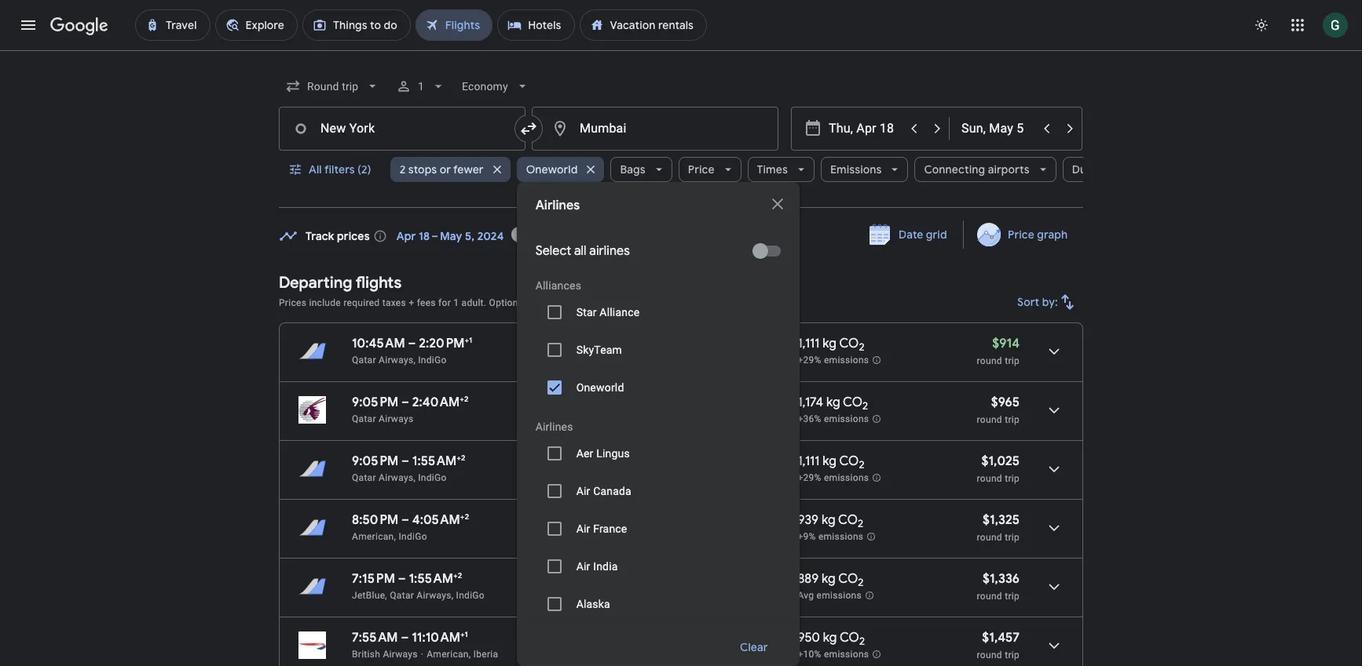 Task type: describe. For each thing, give the bounding box(es) containing it.
hr for 18 hr 5 min jfk – bom
[[600, 336, 612, 352]]

star
[[576, 306, 597, 319]]

+36%
[[798, 414, 821, 425]]

airways, for 9:05 pm
[[379, 473, 416, 484]]

layover (1 of 1) is a 1 hr 45 min layover at heathrow airport in london. element
[[688, 649, 790, 661]]

trip for $914
[[1005, 356, 1020, 367]]

indigo down 8:50 pm – 4:05 am + 2 in the left of the page
[[399, 532, 427, 543]]

prices include required taxes + fees for 1 adult. optional charges and bag fees may apply.
[[279, 298, 673, 309]]

889
[[798, 572, 819, 588]]

stops
[[408, 163, 437, 177]]

round for $914
[[977, 356, 1002, 367]]

track
[[306, 229, 334, 243]]

leaves john f. kennedy international airport at 10:45 am on thursday, april 18 and arrives at chhatrapati shivaji maharaj international airport at 2:20 pm on friday, april 19. element
[[352, 335, 472, 352]]

914 US dollars text field
[[992, 336, 1020, 352]]

iberia
[[473, 650, 498, 661]]

1,111 kg co 2 for $1,025
[[798, 454, 865, 472]]

$914
[[992, 336, 1020, 352]]

price graph button
[[967, 221, 1080, 249]]

departing flights main content
[[279, 216, 1083, 667]]

connecting
[[924, 163, 985, 177]]

lingus
[[596, 448, 630, 460]]

price button
[[679, 151, 741, 189]]

2 up 1,174 kg co 2
[[859, 341, 865, 354]]

1 inside popup button
[[418, 80, 425, 93]]

and
[[566, 298, 583, 309]]

+ right taxes
[[409, 298, 414, 309]]

– for $1,025
[[401, 454, 409, 470]]

canada
[[593, 485, 632, 498]]

Arrival time: 11:10 AM on  Friday, April 19. text field
[[412, 630, 468, 647]]

2 vertical spatial airways,
[[417, 591, 454, 602]]

hr for 1 hr 45 min lhr
[[696, 650, 705, 661]]

emissions for $1,025
[[824, 473, 869, 484]]

$1,336 round trip
[[977, 572, 1020, 603]]

graph
[[1037, 228, 1068, 242]]

939
[[798, 513, 819, 529]]

oneworld inside popup button
[[526, 163, 578, 177]]

jetblue,
[[352, 591, 387, 602]]

889 kg co 2
[[798, 572, 864, 590]]

alliance
[[600, 306, 640, 319]]

indigo down 2:20 pm
[[418, 355, 447, 366]]

avg
[[798, 591, 814, 602]]

france
[[593, 523, 627, 536]]

leaves john f. kennedy international airport at 7:55 am on thursday, april 18 and arrives at chhatrapati shivaji maharaj international airport at 11:10 am on friday, april 19. element
[[352, 630, 468, 647]]

5 for 18
[[615, 336, 622, 352]]

include
[[309, 298, 341, 309]]

21 for 21 hr 10 min
[[585, 572, 597, 588]]

times button
[[748, 151, 815, 189]]

min for 18 hr 5 min jfk – bom
[[625, 336, 647, 352]]

emissions for $1,336
[[817, 591, 862, 602]]

7:15 pm – 1:55 am + 2
[[352, 571, 462, 588]]

4:05 am
[[412, 513, 460, 529]]

hr for 21 hr 45 min jfk – bom
[[600, 513, 612, 529]]

round for $1,336
[[977, 592, 1002, 603]]

Departure time: 7:55 AM. text field
[[352, 631, 398, 647]]

kg for $1,336
[[822, 572, 836, 588]]

all
[[574, 244, 586, 259]]

leaves laguardia airport at 7:15 pm on thursday, april 18 and arrives at chhatrapati shivaji maharaj international airport at 1:55 am on saturday, april 20. element
[[352, 571, 462, 588]]

bags button
[[611, 151, 672, 189]]

– inside 21 hr 10 min lga – bom
[[604, 591, 610, 602]]

by:
[[1042, 295, 1058, 310]]

airways for qatar airways
[[379, 414, 414, 425]]

air canada
[[576, 485, 632, 498]]

2 inside 950 kg co 2
[[859, 636, 865, 649]]

emissions for $965
[[824, 414, 869, 425]]

emissions for $914
[[824, 355, 869, 366]]

+29% for $1,025
[[798, 473, 821, 484]]

1025 US dollars text field
[[982, 454, 1020, 470]]

1 button
[[390, 68, 453, 105]]

co for $1,025
[[839, 454, 859, 470]]

lhr
[[740, 650, 758, 661]]

2 inside 7:15 pm – 1:55 am + 2
[[458, 571, 462, 581]]

+10% emissions
[[798, 650, 869, 661]]

grid
[[926, 228, 947, 242]]

apr 18 – may 5, 2024
[[397, 229, 504, 243]]

min for 21 hr 10 min lga – bom
[[631, 572, 652, 588]]

qatar for 1:55 am
[[352, 473, 376, 484]]

45 for 1
[[707, 650, 718, 661]]

leaves john f. kennedy international airport at 9:05 pm on thursday, april 18 and arrives at chhatrapati shivaji maharaj international airport at 1:55 am on saturday, april 20. element
[[352, 453, 465, 470]]

min for 1 hr 45 min lhr
[[721, 650, 737, 661]]

Departure time: 8:50 PM. text field
[[352, 513, 398, 529]]

kg for $1,325
[[822, 513, 836, 529]]

round for $1,025
[[977, 474, 1002, 485]]

Return text field
[[962, 108, 1034, 150]]

skyteam
[[576, 344, 622, 357]]

1336 US dollars text field
[[983, 572, 1020, 588]]

+ for $1,457
[[460, 630, 465, 640]]

qatar down "leaves laguardia airport at 7:15 pm on thursday, april 18 and arrives at chhatrapati shivaji maharaj international airport at 1:55 am on saturday, april 20." element
[[390, 591, 414, 602]]

(2)
[[357, 163, 371, 177]]

1 fees from the left
[[417, 298, 436, 309]]

Departure time: 9:05 PM. text field
[[352, 395, 398, 411]]

Departure time: 9:05 PM. text field
[[352, 454, 398, 470]]

1,174
[[798, 395, 823, 411]]

total duration 18 hr 5 min. element
[[585, 336, 688, 354]]

british
[[352, 650, 380, 661]]

swap origin and destination. image
[[519, 119, 538, 138]]

19 hr 20 min
[[585, 454, 654, 470]]

bag fees button
[[585, 298, 623, 309]]

hr for 21 hr 10 min lga – bom
[[600, 572, 612, 588]]

7:15 pm
[[352, 572, 395, 588]]

1 vertical spatial oneworld
[[576, 382, 624, 394]]

jfk for 21
[[585, 532, 602, 543]]

flight details. leaves john f. kennedy international airport at 9:05 pm on thursday, april 18 and arrives at chhatrapati shivaji maharaj international airport at 2:40 am on saturday, april 20. image
[[1035, 392, 1073, 430]]

total duration 20 hr 5 min. element
[[585, 395, 688, 413]]

11:10 am
[[412, 631, 460, 647]]

+ for $1,025
[[457, 453, 461, 463]]

+29% emissions for $914
[[798, 355, 869, 366]]

connecting airports
[[924, 163, 1030, 177]]

21 hr 10 min lga – bom
[[585, 572, 652, 602]]

$1,325 round trip
[[977, 513, 1020, 544]]

qatar airways
[[352, 414, 414, 425]]

– inside 21 hr 45 min jfk – bom
[[602, 532, 609, 543]]

21 hr 45 min jfk – bom
[[585, 513, 654, 543]]

2:40 am
[[412, 395, 460, 411]]

$1,457 round trip
[[977, 631, 1020, 661]]

1,111 for $1,025
[[798, 454, 820, 470]]

learn more about tracked prices image
[[373, 229, 387, 243]]

duration button
[[1063, 151, 1144, 189]]

qatar for 2:40 am
[[352, 414, 376, 425]]

bom for 10
[[610, 591, 631, 602]]

alaska
[[576, 599, 610, 611]]

1 hr 45 min lhr
[[688, 650, 758, 661]]

lga
[[585, 591, 604, 602]]

– for $1,336
[[398, 572, 406, 588]]

total duration 21 hr 45 min. element
[[585, 513, 688, 531]]

or
[[440, 163, 451, 177]]

– for $965
[[401, 395, 409, 411]]

air india
[[576, 561, 618, 573]]

1,111 for $914
[[798, 336, 820, 352]]

price graph
[[1008, 228, 1068, 242]]

+29% for $914
[[798, 355, 821, 366]]

price for price
[[688, 163, 715, 177]]

air france
[[576, 523, 627, 536]]

hr for 19 hr 20 min
[[600, 454, 612, 470]]

1,111 kg co 2 for $914
[[798, 336, 865, 354]]

sort by:
[[1018, 295, 1058, 310]]

india
[[593, 561, 618, 573]]

clear button
[[721, 629, 787, 667]]

1 vertical spatial 20
[[615, 454, 630, 470]]

$914 round trip
[[977, 336, 1020, 367]]

sort by: button
[[1011, 284, 1083, 321]]

2 down +36% emissions
[[859, 459, 865, 472]]

2 inside 9:05 pm – 1:55 am + 2
[[461, 453, 465, 463]]

co for $1,336
[[838, 572, 858, 588]]

7:55 am
[[352, 631, 398, 647]]

sort
[[1018, 295, 1040, 310]]

date
[[899, 228, 924, 242]]

may
[[626, 298, 644, 309]]

kg for $1,025
[[823, 454, 837, 470]]

taxes
[[382, 298, 406, 309]]

939 kg co 2
[[798, 513, 863, 531]]

price for price graph
[[1008, 228, 1034, 242]]

find the best price region
[[279, 216, 1083, 262]]

any
[[572, 229, 593, 243]]

american, indigo
[[352, 532, 427, 543]]

any dates
[[572, 229, 625, 243]]

flight details. leaves laguardia airport at 7:15 pm on thursday, april 18 and arrives at chhatrapati shivaji maharaj international airport at 1:55 am on saturday, april 20. image
[[1035, 569, 1073, 606]]

indigo down arrival time: 1:55 am on  saturday, april 20. text field on the bottom left of the page
[[456, 591, 485, 602]]

air for air canada
[[576, 485, 590, 498]]



Task type: locate. For each thing, give the bounding box(es) containing it.
co for $1,325
[[838, 513, 858, 529]]

9:05 pm inside 9:05 pm – 2:40 am + 2
[[352, 395, 398, 411]]

1 vertical spatial bom
[[609, 532, 630, 543]]

 image
[[421, 650, 424, 661]]

+ inside 8:50 pm – 4:05 am + 2
[[460, 512, 465, 522]]

– up british airways on the left of the page
[[401, 631, 409, 647]]

required
[[344, 298, 380, 309]]

star alliance
[[576, 306, 640, 319]]

avg emissions
[[798, 591, 862, 602]]

qatar for 2:20 pm
[[352, 355, 376, 366]]

none search field containing airlines
[[279, 68, 1144, 667]]

min for 20 hr 5 min
[[628, 395, 650, 411]]

Arrival time: 2:20 PM on  Friday, April 19. text field
[[419, 335, 472, 352]]

0 vertical spatial 9:05 pm
[[352, 395, 398, 411]]

 image inside departing flights "main content"
[[421, 650, 424, 661]]

trip for $1,325
[[1005, 533, 1020, 544]]

american, iberia
[[427, 650, 498, 661]]

hr inside 21 hr 10 min lga – bom
[[600, 572, 612, 588]]

9:05 pm down qatar airways
[[352, 454, 398, 470]]

air
[[576, 485, 590, 498], [576, 523, 590, 536], [576, 561, 590, 573]]

0 vertical spatial price
[[688, 163, 715, 177]]

trip inside $914 round trip
[[1005, 356, 1020, 367]]

2 inside 8:50 pm – 4:05 am + 2
[[465, 512, 469, 522]]

flight details. leaves john f. kennedy international airport at 10:45 am on thursday, april 18 and arrives at chhatrapati shivaji maharaj international airport at 2:20 pm on friday, april 19. image
[[1035, 333, 1073, 371]]

min left lhr
[[721, 650, 737, 661]]

+29% up 1,174
[[798, 355, 821, 366]]

+29% emissions for $1,025
[[798, 473, 869, 484]]

bag
[[585, 298, 602, 309]]

round inside $965 round trip
[[977, 415, 1002, 426]]

2 up +36% emissions
[[863, 400, 868, 413]]

0 vertical spatial 1:55 am
[[412, 454, 457, 470]]

21 for 21 hr 45 min
[[585, 513, 597, 529]]

1 vertical spatial +29% emissions
[[798, 473, 869, 484]]

0 vertical spatial +29%
[[798, 355, 821, 366]]

1457 US dollars text field
[[982, 631, 1020, 647]]

2 vertical spatial bom
[[610, 591, 631, 602]]

kg down +36% emissions
[[823, 454, 837, 470]]

2 +29% emissions from the top
[[798, 473, 869, 484]]

950
[[798, 631, 820, 647]]

$1,457
[[982, 631, 1020, 647]]

0 vertical spatial airways,
[[379, 355, 416, 366]]

connecting airports button
[[915, 151, 1056, 189]]

qatar down departure time: 9:05 pm. text box
[[352, 414, 376, 425]]

apply.
[[647, 298, 673, 309]]

1 +29% from the top
[[798, 355, 821, 366]]

None field
[[279, 72, 387, 101], [456, 72, 537, 101], [279, 72, 387, 101], [456, 72, 537, 101]]

leaves john f. kennedy international airport at 9:05 pm on thursday, april 18 and arrives at chhatrapati shivaji maharaj international airport at 2:40 am on saturday, april 20. element
[[352, 394, 469, 411]]

3 trip from the top
[[1005, 474, 1020, 485]]

jfk down 18
[[585, 355, 602, 366]]

0 vertical spatial jfk
[[585, 355, 602, 366]]

1 round from the top
[[977, 356, 1002, 367]]

0 vertical spatial airways
[[379, 414, 414, 425]]

kg up +10% emissions
[[823, 631, 837, 647]]

+9% emissions
[[798, 532, 864, 543]]

emissions
[[830, 163, 882, 177]]

$1,325
[[983, 513, 1020, 529]]

9:05 pm for 2:40 am
[[352, 395, 398, 411]]

bom down the total duration 21 hr 45 min. element
[[609, 532, 630, 543]]

2 left stops
[[400, 163, 406, 177]]

leaves john f. kennedy international airport at 8:50 pm on thursday, april 18 and arrives at chhatrapati shivaji maharaj international airport at 4:05 am on saturday, april 20. element
[[352, 512, 469, 529]]

airways, down arrival time: 1:55 am on  saturday, april 20. text field on the bottom left of the page
[[417, 591, 454, 602]]

1 vertical spatial 1,111 kg co 2
[[798, 454, 865, 472]]

0 horizontal spatial 20
[[585, 395, 600, 411]]

+9%
[[798, 532, 816, 543]]

trip down $1,325 'text box' in the bottom of the page
[[1005, 533, 1020, 544]]

optional
[[489, 298, 526, 309]]

45 left lhr
[[707, 650, 718, 661]]

min inside total duration 19 hr 20 min. element
[[633, 454, 654, 470]]

flight details. leaves john f. kennedy international airport at 8:50 pm on thursday, april 18 and arrives at chhatrapati shivaji maharaj international airport at 4:05 am on saturday, april 20. image
[[1035, 510, 1073, 548]]

1 horizontal spatial 20
[[615, 454, 630, 470]]

– inside '18 hr 5 min jfk – bom'
[[602, 355, 609, 366]]

– down total duration 18 hr 5 min. element
[[602, 355, 609, 366]]

round for $1,457
[[977, 650, 1002, 661]]

+ inside 9:05 pm – 2:40 am + 2
[[460, 394, 464, 405]]

8:50 pm
[[352, 513, 398, 529]]

trip down $914
[[1005, 356, 1020, 367]]

air left canada
[[576, 485, 590, 498]]

min inside layover (1 of 1) is a 1 hr 45 min layover at heathrow airport in london. element
[[721, 650, 737, 661]]

+ down arrival time: 2:40 am on  saturday, april 20. text box on the bottom of page
[[457, 453, 461, 463]]

hr left lhr
[[696, 650, 705, 661]]

qatar airways, indigo down 10:45 am – 2:20 pm + 1
[[352, 355, 447, 366]]

kg for $914
[[823, 336, 837, 352]]

min right lingus
[[633, 454, 654, 470]]

Departure time: 10:45 AM. text field
[[352, 336, 405, 352]]

0 vertical spatial air
[[576, 485, 590, 498]]

airways for british airways
[[383, 650, 418, 661]]

kg up +36% emissions
[[826, 395, 840, 411]]

trip inside $965 round trip
[[1005, 415, 1020, 426]]

2 right 2:40 am at left
[[464, 394, 469, 405]]

co inside 1,174 kg co 2
[[843, 395, 863, 411]]

2024
[[477, 229, 504, 243]]

Departure text field
[[829, 108, 901, 150]]

oneworld down swap origin and destination. icon
[[526, 163, 578, 177]]

air left india
[[576, 561, 590, 573]]

hr inside 21 hr 45 min jfk – bom
[[600, 513, 612, 529]]

min
[[625, 336, 647, 352], [628, 395, 650, 411], [633, 454, 654, 470], [633, 513, 654, 529], [631, 572, 652, 588], [721, 650, 737, 661]]

0 vertical spatial airlines
[[535, 198, 580, 214]]

2 up jetblue, qatar airways, indigo
[[458, 571, 462, 581]]

all filters (2)
[[309, 163, 371, 177]]

round inside $1,457 round trip
[[977, 650, 1002, 661]]

oneworld button
[[517, 151, 604, 189]]

bom for 45
[[609, 532, 630, 543]]

18 – may
[[419, 229, 462, 243]]

trip for $965
[[1005, 415, 1020, 426]]

1 1,111 kg co 2 from the top
[[798, 336, 865, 354]]

1:55 am for 7:15 pm
[[409, 572, 453, 588]]

+36% emissions
[[798, 414, 869, 425]]

1:55 am
[[412, 454, 457, 470], [409, 572, 453, 588]]

+ for $914
[[465, 335, 469, 346]]

airports
[[988, 163, 1030, 177]]

Arrival time: 4:05 AM on  Saturday, April 20. text field
[[412, 512, 469, 529]]

co for $914
[[839, 336, 859, 352]]

kg up 1,174 kg co 2
[[823, 336, 837, 352]]

co up +10% emissions
[[840, 631, 859, 647]]

round down the $1,457 "text box"
[[977, 650, 1002, 661]]

45 for 21
[[615, 513, 630, 529]]

– inside 9:05 pm – 1:55 am + 2
[[401, 454, 409, 470]]

5,
[[465, 229, 475, 243]]

round down the $1,025 text box
[[977, 474, 1002, 485]]

1,111 down the +36%
[[798, 454, 820, 470]]

0 vertical spatial qatar airways, indigo
[[352, 355, 447, 366]]

– up india
[[602, 532, 609, 543]]

american, down arrival time: 11:10 am on  friday, april 19. text box
[[427, 650, 471, 661]]

round inside $1,025 round trip
[[977, 474, 1002, 485]]

kg up avg emissions
[[822, 572, 836, 588]]

aer lingus
[[576, 448, 630, 460]]

emissions for $1,325
[[818, 532, 864, 543]]

1 vertical spatial 21
[[585, 572, 597, 588]]

min inside 21 hr 45 min jfk – bom
[[633, 513, 654, 529]]

bom down 10
[[610, 591, 631, 602]]

close dialog image
[[768, 195, 787, 214]]

kg for $1,457
[[823, 631, 837, 647]]

21 inside 21 hr 10 min lga – bom
[[585, 572, 597, 588]]

0 vertical spatial 1,111 kg co 2
[[798, 336, 865, 354]]

1 9:05 pm from the top
[[352, 395, 398, 411]]

american, for american, iberia
[[427, 650, 471, 661]]

1:55 am inside 9:05 pm – 1:55 am + 2
[[412, 454, 457, 470]]

bom inside '18 hr 5 min jfk – bom'
[[609, 355, 630, 366]]

1 inside 7:55 am – 11:10 am + 1
[[465, 630, 468, 640]]

+29% up 939
[[798, 473, 821, 484]]

1 vertical spatial price
[[1008, 228, 1034, 242]]

Arrival time: 1:55 AM on  Saturday, April 20. text field
[[409, 571, 462, 588]]

adult.
[[462, 298, 487, 309]]

2:20 pm
[[419, 336, 465, 352]]

1 vertical spatial jfk
[[585, 532, 602, 543]]

change appearance image
[[1243, 6, 1281, 44]]

jfk for 18
[[585, 355, 602, 366]]

1 vertical spatial 1:55 am
[[409, 572, 453, 588]]

1 vertical spatial airways,
[[379, 473, 416, 484]]

kg inside 1,174 kg co 2
[[826, 395, 840, 411]]

trip down $965 text field
[[1005, 415, 1020, 426]]

round down $1,325 'text box' in the bottom of the page
[[977, 533, 1002, 544]]

airways down 9:05 pm – 2:40 am + 2
[[379, 414, 414, 425]]

– for $1,325
[[401, 513, 409, 529]]

total duration 19 hr 20 min. element
[[585, 454, 688, 472]]

– inside 7:15 pm – 1:55 am + 2
[[398, 572, 406, 588]]

fees left for
[[417, 298, 436, 309]]

5 inside '18 hr 5 min jfk – bom'
[[615, 336, 622, 352]]

20 up aer
[[585, 395, 600, 411]]

co
[[839, 336, 859, 352], [843, 395, 863, 411], [839, 454, 859, 470], [838, 513, 858, 529], [838, 572, 858, 588], [840, 631, 859, 647]]

2 21 from the top
[[585, 572, 597, 588]]

2 jfk from the top
[[585, 532, 602, 543]]

1 vertical spatial airways
[[383, 650, 418, 661]]

all filters (2) button
[[279, 151, 384, 189]]

price inside popup button
[[688, 163, 715, 177]]

trip for $1,336
[[1005, 592, 1020, 603]]

+ inside 7:15 pm – 1:55 am + 2
[[453, 571, 458, 581]]

co inside 950 kg co 2
[[840, 631, 859, 647]]

1 inside 10:45 am – 2:20 pm + 1
[[469, 335, 472, 346]]

1,174 kg co 2
[[798, 395, 868, 413]]

+ up american, iberia
[[460, 630, 465, 640]]

jfk up air india at the bottom left
[[585, 532, 602, 543]]

min inside total duration 20 hr 5 min. element
[[628, 395, 650, 411]]

apr
[[397, 229, 416, 243]]

1 21 from the top
[[585, 513, 597, 529]]

2 up avg emissions
[[858, 577, 864, 590]]

duration
[[1072, 163, 1117, 177]]

21 up lga
[[585, 572, 597, 588]]

airlines
[[535, 198, 580, 214], [535, 421, 573, 434]]

trip for $1,025
[[1005, 474, 1020, 485]]

– right departure time: 9:05 pm. text field on the left bottom of page
[[401, 454, 409, 470]]

– for $1,457
[[401, 631, 409, 647]]

1 trip from the top
[[1005, 356, 1020, 367]]

hr
[[600, 336, 612, 352], [603, 395, 615, 411], [600, 454, 612, 470], [600, 513, 612, 529], [600, 572, 612, 588], [696, 650, 705, 661]]

1 airlines from the top
[[535, 198, 580, 214]]

18
[[585, 336, 597, 352]]

british airways
[[352, 650, 418, 661]]

45 down canada
[[615, 513, 630, 529]]

bom for 5
[[609, 355, 630, 366]]

alliances
[[535, 280, 581, 292]]

None search field
[[279, 68, 1144, 667]]

0 vertical spatial 21
[[585, 513, 597, 529]]

1
[[418, 80, 425, 93], [454, 298, 459, 309], [469, 335, 472, 346], [465, 630, 468, 640], [688, 650, 693, 661]]

10
[[615, 572, 628, 588]]

3 round from the top
[[977, 474, 1002, 485]]

1325 US dollars text field
[[983, 513, 1020, 529]]

airlines
[[589, 244, 630, 259]]

1 vertical spatial american,
[[427, 650, 471, 661]]

+ for $1,325
[[460, 512, 465, 522]]

0 vertical spatial bom
[[609, 355, 630, 366]]

+ up jetblue, qatar airways, indigo
[[453, 571, 458, 581]]

1 horizontal spatial price
[[1008, 228, 1034, 242]]

5 round from the top
[[977, 592, 1002, 603]]

oneworld up 20 hr 5 min
[[576, 382, 624, 394]]

trip inside $1,457 round trip
[[1005, 650, 1020, 661]]

hr for 20 hr 5 min
[[603, 395, 615, 411]]

None text field
[[279, 107, 526, 151], [532, 107, 779, 151], [279, 107, 526, 151], [532, 107, 779, 151]]

Departure time: 7:15 PM. text field
[[352, 572, 395, 588]]

2 9:05 pm from the top
[[352, 454, 398, 470]]

airways
[[379, 414, 414, 425], [383, 650, 418, 661]]

4 round from the top
[[977, 533, 1002, 544]]

departing flights
[[279, 273, 402, 293]]

965 US dollars text field
[[991, 395, 1020, 411]]

emissions for $1,457
[[824, 650, 869, 661]]

6 trip from the top
[[1005, 650, 1020, 661]]

round inside $1,336 round trip
[[977, 592, 1002, 603]]

trip inside $1,336 round trip
[[1005, 592, 1020, 603]]

airways down leaves john f. kennedy international airport at 7:55 am on thursday, april 18 and arrives at chhatrapati shivaji maharaj international airport at 11:10 am on friday, april 19. element
[[383, 650, 418, 661]]

airways, down 9:05 pm – 1:55 am + 2
[[379, 473, 416, 484]]

2 up +10% emissions
[[859, 636, 865, 649]]

2 vertical spatial air
[[576, 561, 590, 573]]

kg inside 950 kg co 2
[[823, 631, 837, 647]]

kg for $965
[[826, 395, 840, 411]]

$1,025 round trip
[[977, 454, 1020, 485]]

0 horizontal spatial price
[[688, 163, 715, 177]]

0 horizontal spatial fees
[[417, 298, 436, 309]]

trip for $1,457
[[1005, 650, 1020, 661]]

5 for 20
[[618, 395, 625, 411]]

co up +9% emissions
[[838, 513, 858, 529]]

1 +29% emissions from the top
[[798, 355, 869, 366]]

– inside 10:45 am – 2:20 pm + 1
[[408, 336, 416, 352]]

+29% emissions up the 939 kg co 2 at the bottom of the page
[[798, 473, 869, 484]]

– inside 7:55 am – 11:10 am + 1
[[401, 631, 409, 647]]

1:55 am for 9:05 pm
[[412, 454, 457, 470]]

5 right 18
[[615, 336, 622, 352]]

950 kg co 2
[[798, 631, 865, 649]]

price right bags popup button
[[688, 163, 715, 177]]

9:05 pm – 2:40 am + 2
[[352, 394, 469, 411]]

hr up lingus
[[603, 395, 615, 411]]

+29% emissions up 1,174 kg co 2
[[798, 355, 869, 366]]

+ inside 10:45 am – 2:20 pm + 1
[[465, 335, 469, 346]]

2 inside popup button
[[400, 163, 406, 177]]

airways, down 10:45 am – 2:20 pm + 1
[[379, 355, 416, 366]]

$965 round trip
[[977, 395, 1020, 426]]

qatar airways, indigo
[[352, 355, 447, 366], [352, 473, 447, 484]]

trip down the $1,457 "text box"
[[1005, 650, 1020, 661]]

0 horizontal spatial 45
[[615, 513, 630, 529]]

9:05 pm up qatar airways
[[352, 395, 398, 411]]

0 vertical spatial 45
[[615, 513, 630, 529]]

hr inside total duration 19 hr 20 min. element
[[600, 454, 612, 470]]

1,111 kg co 2
[[798, 336, 865, 354], [798, 454, 865, 472]]

fees right bag at top
[[604, 298, 623, 309]]

0 vertical spatial 1,111
[[798, 336, 820, 352]]

qatar airways, indigo for 9:05 pm
[[352, 473, 447, 484]]

date grid button
[[858, 221, 960, 249]]

+ down adult.
[[465, 335, 469, 346]]

5 trip from the top
[[1005, 592, 1020, 603]]

hr down the air canada
[[600, 513, 612, 529]]

1 horizontal spatial 45
[[707, 650, 718, 661]]

2 round from the top
[[977, 415, 1002, 426]]

+ inside 7:55 am – 11:10 am + 1
[[460, 630, 465, 640]]

1 vertical spatial +29%
[[798, 473, 821, 484]]

min for 19 hr 20 min
[[633, 454, 654, 470]]

2 airlines from the top
[[535, 421, 573, 434]]

1 vertical spatial airlines
[[535, 421, 573, 434]]

round for $1,325
[[977, 533, 1002, 544]]

price left graph
[[1008, 228, 1034, 242]]

prices
[[279, 298, 307, 309]]

9:05 pm – 1:55 am + 2
[[352, 453, 465, 470]]

2 +29% from the top
[[798, 473, 821, 484]]

– inside 8:50 pm – 4:05 am + 2
[[401, 513, 409, 529]]

2 up +9% emissions
[[858, 518, 863, 531]]

times
[[757, 163, 788, 177]]

charges
[[529, 298, 564, 309]]

Arrival time: 2:40 AM on  Saturday, April 20. text field
[[412, 394, 469, 411]]

trip inside $1,325 round trip
[[1005, 533, 1020, 544]]

emissions up the 939 kg co 2 at the bottom of the page
[[824, 473, 869, 484]]

+ for $965
[[460, 394, 464, 405]]

qatar down departure time: 9:05 pm. text field on the left bottom of page
[[352, 473, 376, 484]]

1 jfk from the top
[[585, 355, 602, 366]]

airways, for 10:45 am
[[379, 355, 416, 366]]

1:55 am inside 7:15 pm – 1:55 am + 2
[[409, 572, 453, 588]]

hr right the 19
[[600, 454, 612, 470]]

–
[[408, 336, 416, 352], [602, 355, 609, 366], [401, 395, 409, 411], [401, 454, 409, 470], [401, 513, 409, 529], [602, 532, 609, 543], [398, 572, 406, 588], [604, 591, 610, 602], [401, 631, 409, 647]]

min inside 21 hr 10 min lga – bom
[[631, 572, 652, 588]]

emissions down the 939 kg co 2 at the bottom of the page
[[818, 532, 864, 543]]

qatar down 10:45 am text field
[[352, 355, 376, 366]]

+ for $1,336
[[453, 571, 458, 581]]

1 qatar airways, indigo from the top
[[352, 355, 447, 366]]

min right 10
[[631, 572, 652, 588]]

min for 21 hr 45 min jfk – bom
[[633, 513, 654, 529]]

round inside $1,325 round trip
[[977, 533, 1002, 544]]

2 inside 1,174 kg co 2
[[863, 400, 868, 413]]

2 inside the 939 kg co 2
[[858, 518, 863, 531]]

1 vertical spatial 45
[[707, 650, 718, 661]]

indigo down arrival time: 1:55 am on  saturday, april 20. text box on the bottom left
[[418, 473, 447, 484]]

1 vertical spatial 9:05 pm
[[352, 454, 398, 470]]

Arrival time: 1:55 AM on  Saturday, April 20. text field
[[412, 453, 465, 470]]

1 vertical spatial 5
[[618, 395, 625, 411]]

emissions up 1,174 kg co 2
[[824, 355, 869, 366]]

co for $965
[[843, 395, 863, 411]]

2 inside 9:05 pm – 2:40 am + 2
[[464, 394, 469, 405]]

min inside '18 hr 5 min jfk – bom'
[[625, 336, 647, 352]]

emissions down 950 kg co 2
[[824, 650, 869, 661]]

hr inside '18 hr 5 min jfk – bom'
[[600, 336, 612, 352]]

3 air from the top
[[576, 561, 590, 573]]

0 horizontal spatial american,
[[352, 532, 396, 543]]

1 horizontal spatial american,
[[427, 650, 471, 661]]

– inside 9:05 pm – 2:40 am + 2
[[401, 395, 409, 411]]

round down $914
[[977, 356, 1002, 367]]

round for $965
[[977, 415, 1002, 426]]

2 down arrival time: 2:40 am on  saturday, april 20. text box on the bottom of page
[[461, 453, 465, 463]]

jfk inside '18 hr 5 min jfk – bom'
[[585, 355, 602, 366]]

1:55 am up arrival time: 4:05 am on  saturday, april 20. text field
[[412, 454, 457, 470]]

loading results progress bar
[[0, 50, 1362, 53]]

flight details. leaves john f. kennedy international airport at 9:05 pm on thursday, april 18 and arrives at chhatrapati shivaji maharaj international airport at 1:55 am on saturday, april 20. image
[[1035, 451, 1073, 489]]

trip inside $1,025 round trip
[[1005, 474, 1020, 485]]

1 vertical spatial air
[[576, 523, 590, 536]]

2 trip from the top
[[1005, 415, 1020, 426]]

1 1,111 from the top
[[798, 336, 820, 352]]

2 1,111 from the top
[[798, 454, 820, 470]]

co up 1,174 kg co 2
[[839, 336, 859, 352]]

jfk inside 21 hr 45 min jfk – bom
[[585, 532, 602, 543]]

bom down total duration 18 hr 5 min. element
[[609, 355, 630, 366]]

1 vertical spatial qatar airways, indigo
[[352, 473, 447, 484]]

co up +36% emissions
[[843, 395, 863, 411]]

0 vertical spatial 5
[[615, 336, 622, 352]]

+29% emissions
[[798, 355, 869, 366], [798, 473, 869, 484]]

emissions down 1,174 kg co 2
[[824, 414, 869, 425]]

bom
[[609, 355, 630, 366], [609, 532, 630, 543], [610, 591, 631, 602]]

– for $914
[[408, 336, 416, 352]]

hr left 10
[[600, 572, 612, 588]]

hr inside layover (1 of 1) is a 1 hr 45 min layover at heathrow airport in london. element
[[696, 650, 705, 661]]

co inside the 939 kg co 2
[[838, 513, 858, 529]]

hr right 18
[[600, 336, 612, 352]]

co inside the 889 kg co 2
[[838, 572, 858, 588]]

45 inside 21 hr 45 min jfk – bom
[[615, 513, 630, 529]]

+ down "arrival time: 2:20 pm on  friday, april 19." text box
[[460, 394, 464, 405]]

kg inside the 939 kg co 2
[[822, 513, 836, 529]]

co for $1,457
[[840, 631, 859, 647]]

flight details. leaves john f. kennedy international airport at 7:55 am on thursday, april 18 and arrives at chhatrapati shivaji maharaj international airport at 11:10 am on friday, april 19. image
[[1035, 628, 1073, 665]]

– left 2:20 pm
[[408, 336, 416, 352]]

co down +36% emissions
[[839, 454, 859, 470]]

1:55 am up jetblue, qatar airways, indigo
[[409, 572, 453, 588]]

20
[[585, 395, 600, 411], [615, 454, 630, 470]]

– up american, indigo on the left bottom of page
[[401, 513, 409, 529]]

total duration 21 hr 10 min. element
[[585, 572, 688, 590]]

9:05 pm for 1:55 am
[[352, 454, 398, 470]]

round inside $914 round trip
[[977, 356, 1002, 367]]

dates
[[595, 229, 625, 243]]

air for air india
[[576, 561, 590, 573]]

2 right 4:05 am
[[465, 512, 469, 522]]

2 qatar airways, indigo from the top
[[352, 473, 447, 484]]

6 round from the top
[[977, 650, 1002, 661]]

american, for american, indigo
[[352, 532, 396, 543]]

+ inside 9:05 pm – 1:55 am + 2
[[457, 453, 461, 463]]

qatar airways, indigo for 10:45 am
[[352, 355, 447, 366]]

1,111 kg co 2 down +36% emissions
[[798, 454, 865, 472]]

bom inside 21 hr 10 min lga – bom
[[610, 591, 631, 602]]

main menu image
[[19, 16, 38, 35]]

8:50 pm – 4:05 am + 2
[[352, 512, 469, 529]]

4 trip from the top
[[1005, 533, 1020, 544]]

kg inside the 889 kg co 2
[[822, 572, 836, 588]]

2 stops or fewer
[[400, 163, 484, 177]]

1 horizontal spatial fees
[[604, 298, 623, 309]]

7:55 am – 11:10 am + 1
[[352, 630, 468, 647]]

10:45 am
[[352, 336, 405, 352]]

0 vertical spatial +29% emissions
[[798, 355, 869, 366]]

round down 1336 us dollars text box
[[977, 592, 1002, 603]]

21 down the air canada
[[585, 513, 597, 529]]

0 vertical spatial 20
[[585, 395, 600, 411]]

min down alliance
[[625, 336, 647, 352]]

+10%
[[798, 650, 821, 661]]

flights
[[356, 273, 402, 293]]

round down $965 text field
[[977, 415, 1002, 426]]

2 inside the 889 kg co 2
[[858, 577, 864, 590]]

0 vertical spatial oneworld
[[526, 163, 578, 177]]

2 1,111 kg co 2 from the top
[[798, 454, 865, 472]]

air for air france
[[576, 523, 590, 536]]

hr inside total duration 20 hr 5 min. element
[[603, 395, 615, 411]]

date grid
[[899, 228, 947, 242]]

9:05 pm inside 9:05 pm – 1:55 am + 2
[[352, 454, 398, 470]]

price inside button
[[1008, 228, 1034, 242]]

2 fees from the left
[[604, 298, 623, 309]]

21 inside 21 hr 45 min jfk – bom
[[585, 513, 597, 529]]

bom inside 21 hr 45 min jfk – bom
[[609, 532, 630, 543]]

1 air from the top
[[576, 485, 590, 498]]

0 vertical spatial american,
[[352, 532, 396, 543]]

1 vertical spatial 1,111
[[798, 454, 820, 470]]

track prices
[[306, 229, 370, 243]]

emissions button
[[821, 151, 909, 189]]

american,
[[352, 532, 396, 543], [427, 650, 471, 661]]

2 air from the top
[[576, 523, 590, 536]]



Task type: vqa. For each thing, say whether or not it's contained in the screenshot.
Select
yes



